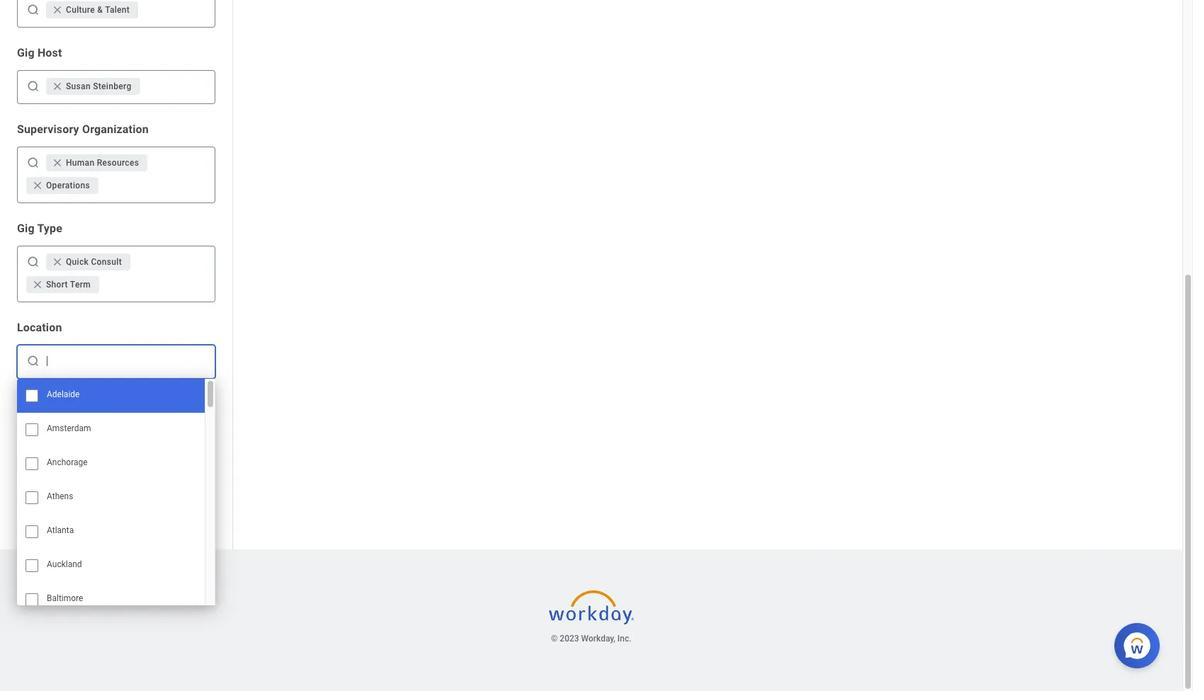 Task type: locate. For each thing, give the bounding box(es) containing it.
press left arrow to navigate selected items field down resources
[[101, 174, 209, 197]]

resources
[[97, 158, 139, 168]]

search image
[[26, 79, 40, 94], [26, 156, 40, 170], [26, 255, 40, 269], [26, 354, 40, 368]]

susan steinberg button
[[46, 78, 140, 95]]

human
[[66, 158, 95, 168]]

list box
[[17, 379, 215, 617]]

remove image left quick
[[52, 256, 63, 268]]

remove image inside operations button
[[32, 180, 46, 191]]

search image down gig host
[[26, 79, 40, 94]]

supervisory organization
[[17, 123, 149, 136]]

remove image up operations button
[[52, 157, 66, 169]]

gig for gig host
[[17, 46, 35, 60]]

culture & talent button
[[46, 1, 138, 18]]

human resources button
[[46, 154, 148, 171]]

remove image
[[52, 4, 66, 16], [52, 4, 63, 16], [52, 81, 66, 92], [52, 81, 63, 92], [32, 180, 46, 191], [52, 256, 63, 268]]

search image down supervisory
[[26, 156, 40, 170]]

remove image up gig type
[[32, 180, 46, 191]]

remove image for remove image within the operations button
[[32, 180, 43, 191]]

remove image
[[52, 157, 66, 169], [52, 157, 63, 169], [32, 180, 43, 191], [52, 256, 66, 268], [32, 279, 46, 290], [32, 279, 43, 290]]

press left arrow to navigate selected items field
[[141, 0, 209, 21], [143, 75, 209, 98], [101, 174, 209, 197], [102, 273, 209, 296]]

quick consult
[[66, 257, 122, 267]]

None field
[[141, 3, 209, 17], [143, 79, 209, 94], [101, 179, 209, 193], [102, 278, 209, 292], [43, 350, 209, 373], [43, 354, 209, 368], [141, 3, 209, 17], [143, 79, 209, 94], [101, 179, 209, 193], [102, 278, 209, 292], [43, 350, 209, 373], [43, 354, 209, 368]]

remove image inside quick consult button
[[52, 256, 63, 268]]

baltimore option
[[17, 583, 205, 617]]

operations
[[46, 181, 90, 191]]

search image down location
[[26, 354, 40, 368]]

culture & talent
[[66, 5, 130, 15]]

2 search image from the top
[[26, 156, 40, 170]]

site
[[54, 424, 70, 436]]

search image down gig type
[[26, 255, 40, 269]]

1 gig from the top
[[17, 46, 35, 60]]

remove image inside operations button
[[32, 180, 43, 191]]

need
[[62, 397, 89, 411]]

remove image for quick consult button
[[52, 256, 66, 268]]

remove image left term
[[32, 279, 46, 290]]

remove image up the short
[[52, 256, 66, 268]]

1 search image from the top
[[26, 79, 40, 94]]

gig left host
[[17, 46, 35, 60]]

staffing need
[[17, 397, 89, 411]]

logo image
[[549, 584, 634, 632]]

gig
[[17, 46, 35, 60], [17, 222, 35, 235]]

3 search image from the top
[[26, 255, 40, 269]]

baltimore
[[47, 594, 83, 604]]

atlanta
[[47, 526, 74, 536]]

human resources
[[66, 158, 139, 168]]

remove image left "operations"
[[32, 180, 43, 191]]

gig type
[[17, 222, 62, 235]]

remove image left culture at the left
[[52, 4, 63, 16]]

gig for gig type
[[17, 222, 35, 235]]

adelaide
[[47, 390, 80, 400]]

1 vertical spatial gig
[[17, 222, 35, 235]]

susan
[[66, 81, 91, 91]]

2 gig from the top
[[17, 222, 35, 235]]

gig left type
[[17, 222, 35, 235]]

0 vertical spatial gig
[[17, 46, 35, 60]]

talent
[[105, 5, 130, 15]]

amsterdam
[[47, 424, 91, 434]]

4 search image from the top
[[26, 354, 40, 368]]

search image for gig host
[[26, 79, 40, 94]]

list box containing adelaide
[[17, 379, 215, 617]]

type
[[37, 222, 62, 235]]

on-
[[38, 424, 54, 436]]

anchorage option
[[17, 447, 205, 481]]

remove image inside quick consult button
[[52, 256, 66, 268]]

press left arrow to navigate selected items field right steinberg
[[143, 75, 209, 98]]

© 2023 workday, inc.
[[551, 634, 631, 644]]

search image
[[26, 3, 40, 17]]



Task type: vqa. For each thing, say whether or not it's contained in the screenshot.
the topmost Cost
no



Task type: describe. For each thing, give the bounding box(es) containing it.
press left arrow to navigate selected items field right talent
[[141, 0, 209, 21]]

inc.
[[617, 634, 631, 644]]

atlanta option
[[17, 515, 205, 549]]

on-site
[[38, 424, 70, 436]]

remove image left the susan
[[52, 81, 63, 92]]

organization
[[82, 123, 149, 136]]

amsterdam option
[[17, 413, 205, 447]]

athens option
[[17, 481, 205, 515]]

auckland
[[47, 560, 82, 570]]

remove image down host
[[52, 81, 66, 92]]

&
[[97, 5, 103, 15]]

culture
[[66, 5, 95, 15]]

©
[[551, 634, 558, 644]]

anchorage
[[47, 458, 88, 468]]

adelaide option
[[17, 379, 205, 413]]

athens
[[47, 492, 73, 502]]

short
[[46, 280, 68, 290]]

workday,
[[581, 634, 615, 644]]

susan steinberg
[[66, 81, 131, 91]]

operations button
[[26, 177, 98, 194]]

remove image left human
[[52, 157, 63, 169]]

search image for supervisory organization
[[26, 156, 40, 170]]

auckland option
[[17, 549, 205, 583]]

remove image right search image
[[52, 4, 66, 16]]

host
[[37, 46, 62, 60]]

supervisory
[[17, 123, 79, 136]]

quick consult button
[[46, 254, 130, 271]]

gig host
[[17, 46, 62, 60]]

term
[[70, 280, 91, 290]]

short term
[[46, 280, 91, 290]]

remove image for "human resources" button
[[52, 157, 66, 169]]

press left arrow to navigate selected items field down consult
[[102, 273, 209, 296]]

staffing
[[17, 397, 59, 411]]

location
[[17, 321, 62, 334]]

search image for gig type
[[26, 255, 40, 269]]

remove image for short term "button"
[[32, 279, 46, 290]]

quick
[[66, 257, 89, 267]]

consult
[[91, 257, 122, 267]]

2023
[[560, 634, 579, 644]]

steinberg
[[93, 81, 131, 91]]

remove image left the short
[[32, 279, 43, 290]]

short term button
[[26, 276, 99, 293]]



